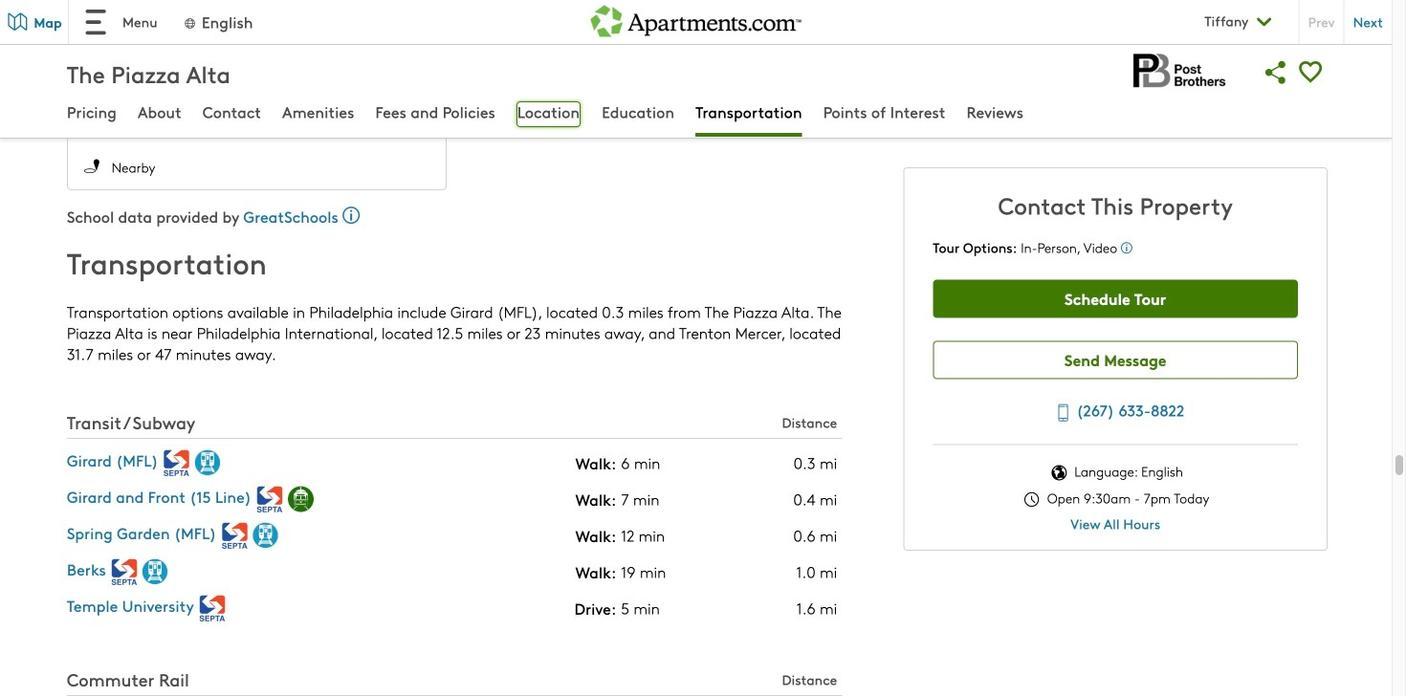 Task type: locate. For each thing, give the bounding box(es) containing it.
southeastern pennsylvania transportation authority rapid transit image left route 15 icon
[[256, 486, 283, 513]]

0 horizontal spatial southeastern pennsylvania transportation authority rapid transit image
[[163, 450, 190, 476]]

more information image
[[1121, 242, 1132, 254]]

southeastern pennsylvania transportation authority rapid transit image left market-frankford line image
[[163, 450, 190, 476]]

2 horizontal spatial southeastern pennsylvania transportation authority rapid transit image
[[256, 486, 283, 513]]

1 vertical spatial southeastern pennsylvania transportation authority rapid transit image
[[256, 486, 283, 513]]

southeastern pennsylvania transportation authority rapid transit image for route 15 icon
[[256, 486, 283, 513]]

2 vertical spatial southeastern pennsylvania transportation authority rapid transit image
[[221, 522, 248, 549]]

0 vertical spatial southeastern pennsylvania transportation authority rapid transit image
[[163, 450, 190, 476]]

0 vertical spatial market-frankford line image
[[252, 522, 279, 549]]

southeastern pennsylvania transportation authority rapid transit image
[[163, 450, 190, 476], [256, 486, 283, 513], [221, 522, 248, 549]]

1 horizontal spatial market-frankford line image
[[252, 522, 279, 549]]

market-frankford line image
[[252, 522, 279, 549], [142, 559, 168, 585]]

southeastern pennsylvania transportation authority regional rail image
[[199, 595, 226, 622]]

route 15 image
[[287, 486, 314, 513]]

market-frankford line image
[[194, 450, 221, 476]]

southeastern pennsylvania transportation authority rapid transit image up southeastern pennsylvania transportation authority regional rail image
[[221, 522, 248, 549]]

1 horizontal spatial southeastern pennsylvania transportation authority rapid transit image
[[221, 522, 248, 549]]

0 horizontal spatial market-frankford line image
[[142, 559, 168, 585]]



Task type: vqa. For each thing, say whether or not it's contained in the screenshot.
rightmost Southeastern Pennsylvania Transportation Authority Rapid Transit image
yes



Task type: describe. For each thing, give the bounding box(es) containing it.
share listing image
[[1259, 55, 1293, 90]]

southeastern pennsylvania transportation authority rapid transit image for market-frankford line image
[[163, 450, 190, 476]]

1 vertical spatial market-frankford line image
[[142, 559, 168, 585]]

southeastern pennsylvania transportation authority rapid transit image
[[111, 559, 138, 585]]

apartments.com logo image
[[591, 0, 801, 37]]

property management company logo image
[[1125, 50, 1232, 93]]

southeastern pennsylvania transportation authority rapid transit image for the top market-frankford line icon
[[221, 522, 248, 549]]



